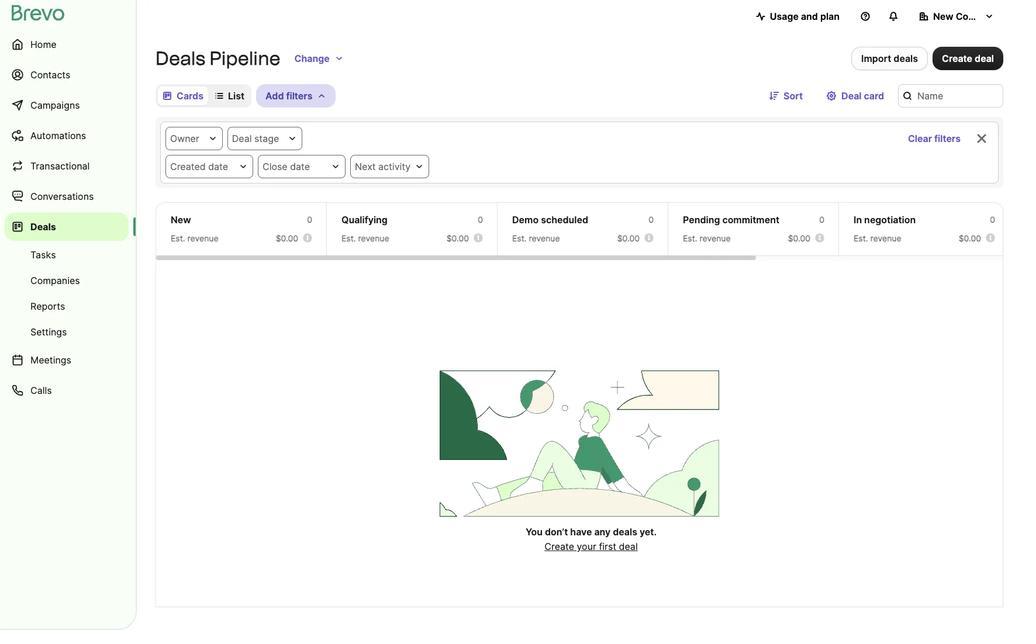 Task type: locate. For each thing, give the bounding box(es) containing it.
5 $0.00 from the left
[[959, 233, 981, 243]]

date right close
[[290, 161, 310, 173]]

0 vertical spatial deals
[[156, 47, 205, 70]]

0 horizontal spatial deal
[[232, 133, 252, 144]]

deals
[[156, 47, 205, 70], [30, 221, 56, 233]]

Name search field
[[898, 84, 1004, 108]]

5 0 from the left
[[990, 215, 995, 225]]

0 horizontal spatial new
[[171, 214, 191, 226]]

close
[[263, 161, 288, 173]]

revenue for in negotiation
[[871, 233, 902, 243]]

stage
[[254, 133, 279, 144]]

filters for clear filters
[[935, 133, 961, 144]]

1 vertical spatial deal
[[619, 541, 638, 553]]

new down created
[[171, 214, 191, 226]]

1 horizontal spatial deal
[[842, 90, 862, 102]]

4 revenue from the left
[[700, 233, 731, 243]]

est. for in negotiation
[[854, 233, 868, 243]]

2 0 from the left
[[478, 215, 483, 225]]

created
[[170, 161, 206, 173]]

4 $0.00 from the left
[[788, 233, 811, 243]]

0 horizontal spatial deals
[[30, 221, 56, 233]]

0 horizontal spatial deals
[[613, 526, 637, 538]]

0 vertical spatial create
[[942, 53, 973, 64]]

deals link
[[5, 213, 129, 241]]

0 horizontal spatial filters
[[286, 90, 313, 102]]

deals right import
[[894, 53, 918, 64]]

transactional link
[[5, 152, 129, 180]]

date inside 'popup button'
[[208, 161, 228, 173]]

usage
[[770, 11, 799, 22]]

sort
[[784, 90, 803, 102]]

home link
[[5, 30, 129, 58]]

3 revenue from the left
[[529, 233, 560, 243]]

sort button
[[760, 84, 812, 108]]

est. revenue for qualifying
[[342, 233, 389, 243]]

filters inside button
[[286, 90, 313, 102]]

filters right clear at the top right of page
[[935, 133, 961, 144]]

2 est. from the left
[[342, 233, 356, 243]]

transactional
[[30, 160, 90, 172]]

1 0 from the left
[[307, 215, 312, 225]]

cards button
[[158, 87, 208, 105]]

deals for deals
[[30, 221, 56, 233]]

0 vertical spatial deal
[[975, 53, 994, 64]]

deals up tasks on the left top of the page
[[30, 221, 56, 233]]

est. revenue for new
[[171, 233, 219, 243]]

reports
[[30, 301, 65, 312]]

add filters
[[266, 90, 313, 102]]

est. for pending commitment
[[683, 233, 698, 243]]

deals for deals pipeline
[[156, 47, 205, 70]]

4 est. revenue from the left
[[683, 233, 731, 243]]

5 est. from the left
[[854, 233, 868, 243]]

you don't have any deals yet. create your first deal
[[526, 526, 657, 553]]

5 revenue from the left
[[871, 233, 902, 243]]

1 vertical spatial deals
[[613, 526, 637, 538]]

0 vertical spatial deal
[[842, 90, 862, 102]]

est. revenue for demo scheduled
[[512, 233, 560, 243]]

1 horizontal spatial deal
[[975, 53, 994, 64]]

change
[[295, 53, 330, 64]]

1 vertical spatial create
[[545, 541, 574, 553]]

0 vertical spatial filters
[[286, 90, 313, 102]]

0 for in negotiation
[[990, 215, 995, 225]]

company
[[956, 11, 999, 22]]

tasks link
[[5, 243, 129, 267]]

in
[[854, 214, 862, 226]]

1 horizontal spatial filters
[[935, 133, 961, 144]]

deals inside deals 'link'
[[30, 221, 56, 233]]

companies
[[30, 275, 80, 287]]

3 est. from the left
[[512, 233, 527, 243]]

2 $0.00 from the left
[[447, 233, 469, 243]]

date inside popup button
[[290, 161, 310, 173]]

1 vertical spatial deal
[[232, 133, 252, 144]]

0 horizontal spatial create
[[545, 541, 574, 553]]

create up name search field
[[942, 53, 973, 64]]

$0.00
[[276, 233, 298, 243], [447, 233, 469, 243], [617, 233, 640, 243], [788, 233, 811, 243], [959, 233, 981, 243]]

$0.00 for qualifying
[[447, 233, 469, 243]]

list
[[228, 90, 245, 102]]

4 0 from the left
[[820, 215, 825, 225]]

revenue
[[187, 233, 219, 243], [358, 233, 389, 243], [529, 233, 560, 243], [700, 233, 731, 243], [871, 233, 902, 243]]

owner button
[[166, 127, 223, 150]]

0 vertical spatial new
[[933, 11, 954, 22]]

1 horizontal spatial new
[[933, 11, 954, 22]]

create deal
[[942, 53, 994, 64]]

automations
[[30, 130, 86, 142]]

conversations link
[[5, 182, 129, 211]]

5 est. revenue from the left
[[854, 233, 902, 243]]

list button
[[211, 87, 249, 105]]

0 for demo scheduled
[[649, 215, 654, 225]]

deal card
[[842, 90, 884, 102]]

1 date from the left
[[208, 161, 228, 173]]

1 $0.00 from the left
[[276, 233, 298, 243]]

est.
[[171, 233, 185, 243], [342, 233, 356, 243], [512, 233, 527, 243], [683, 233, 698, 243], [854, 233, 868, 243]]

pending
[[683, 214, 720, 226]]

1 est. revenue from the left
[[171, 233, 219, 243]]

any
[[594, 526, 611, 538]]

est. for new
[[171, 233, 185, 243]]

$0.00 for new
[[276, 233, 298, 243]]

clear filters button
[[899, 127, 970, 150]]

create inside button
[[942, 53, 973, 64]]

deals up cards button at the top left of the page
[[156, 47, 205, 70]]

created date button
[[166, 155, 253, 178]]

deal card button
[[817, 84, 894, 108]]

deal down "company"
[[975, 53, 994, 64]]

settings link
[[5, 321, 129, 344]]

create deal button
[[933, 47, 1004, 70]]

contacts
[[30, 69, 70, 81]]

1 revenue from the left
[[187, 233, 219, 243]]

new left "company"
[[933, 11, 954, 22]]

deals inside button
[[894, 53, 918, 64]]

deal left stage
[[232, 133, 252, 144]]

deal
[[842, 90, 862, 102], [232, 133, 252, 144]]

have
[[570, 526, 592, 538]]

create your first deal link
[[545, 541, 638, 553]]

new company
[[933, 11, 999, 22]]

1 vertical spatial new
[[171, 214, 191, 226]]

est. revenue
[[171, 233, 219, 243], [342, 233, 389, 243], [512, 233, 560, 243], [683, 233, 731, 243], [854, 233, 902, 243]]

filters
[[286, 90, 313, 102], [935, 133, 961, 144]]

clear
[[908, 133, 932, 144]]

deal stage
[[232, 133, 279, 144]]

2 date from the left
[[290, 161, 310, 173]]

1 vertical spatial filters
[[935, 133, 961, 144]]

1 est. from the left
[[171, 233, 185, 243]]

import deals
[[862, 53, 918, 64]]

0 horizontal spatial date
[[208, 161, 228, 173]]

$0.00 for demo scheduled
[[617, 233, 640, 243]]

0
[[307, 215, 312, 225], [478, 215, 483, 225], [649, 215, 654, 225], [820, 215, 825, 225], [990, 215, 995, 225]]

deal right first
[[619, 541, 638, 553]]

date for close date
[[290, 161, 310, 173]]

create
[[942, 53, 973, 64], [545, 541, 574, 553]]

3 est. revenue from the left
[[512, 233, 560, 243]]

deal left card
[[842, 90, 862, 102]]

new
[[933, 11, 954, 22], [171, 214, 191, 226]]

2 revenue from the left
[[358, 233, 389, 243]]

0 horizontal spatial deal
[[619, 541, 638, 553]]

owner
[[170, 133, 199, 144]]

1 horizontal spatial deals
[[156, 47, 205, 70]]

new for new
[[171, 214, 191, 226]]

filters inside "button"
[[935, 133, 961, 144]]

0 for new
[[307, 215, 312, 225]]

2 est. revenue from the left
[[342, 233, 389, 243]]

deal stage button
[[227, 127, 303, 150]]

deals
[[894, 53, 918, 64], [613, 526, 637, 538]]

new inside new company button
[[933, 11, 954, 22]]

you
[[526, 526, 543, 538]]

pipeline
[[210, 47, 280, 70]]

usage and plan
[[770, 11, 840, 22]]

negotiation
[[865, 214, 916, 226]]

deal for deal stage
[[232, 133, 252, 144]]

tasks
[[30, 249, 56, 261]]

deal inside popup button
[[232, 133, 252, 144]]

date
[[208, 161, 228, 173], [290, 161, 310, 173]]

filters right add
[[286, 90, 313, 102]]

1 horizontal spatial create
[[942, 53, 973, 64]]

deal
[[975, 53, 994, 64], [619, 541, 638, 553]]

new for new company
[[933, 11, 954, 22]]

home
[[30, 39, 57, 50]]

revenue for qualifying
[[358, 233, 389, 243]]

3 $0.00 from the left
[[617, 233, 640, 243]]

settings
[[30, 326, 67, 338]]

your
[[577, 541, 597, 553]]

create down don't
[[545, 541, 574, 553]]

0 vertical spatial deals
[[894, 53, 918, 64]]

1 horizontal spatial date
[[290, 161, 310, 173]]

3 0 from the left
[[649, 215, 654, 225]]

1 horizontal spatial deals
[[894, 53, 918, 64]]

cards
[[177, 90, 204, 102]]

date for created date
[[208, 161, 228, 173]]

conversations
[[30, 191, 94, 202]]

scheduled
[[541, 214, 588, 226]]

4 est. from the left
[[683, 233, 698, 243]]

1 vertical spatial deals
[[30, 221, 56, 233]]

deal inside button
[[842, 90, 862, 102]]

date right created
[[208, 161, 228, 173]]

deals right any
[[613, 526, 637, 538]]



Task type: describe. For each thing, give the bounding box(es) containing it.
don't
[[545, 526, 568, 538]]

next activity
[[355, 161, 411, 173]]

revenue for new
[[187, 233, 219, 243]]

new company button
[[910, 5, 1004, 28]]

commitment
[[723, 214, 780, 226]]

companies link
[[5, 269, 129, 292]]

import deals button
[[852, 47, 928, 70]]

meetings link
[[5, 346, 129, 374]]

automations link
[[5, 122, 129, 150]]

add
[[266, 90, 284, 102]]

create inside you don't have any deals yet. create your first deal
[[545, 541, 574, 553]]

$0.00 for in negotiation
[[959, 233, 981, 243]]

activity
[[378, 161, 411, 173]]

filters for add filters
[[286, 90, 313, 102]]

yet.
[[640, 526, 657, 538]]

demo scheduled
[[512, 214, 588, 226]]

first
[[599, 541, 617, 553]]

qualifying
[[342, 214, 388, 226]]

campaigns link
[[5, 91, 129, 119]]

deals inside you don't have any deals yet. create your first deal
[[613, 526, 637, 538]]

close date button
[[258, 155, 346, 178]]

reports link
[[5, 295, 129, 318]]

est. for qualifying
[[342, 233, 356, 243]]

contacts link
[[5, 61, 129, 89]]

and
[[801, 11, 818, 22]]

deal inside you don't have any deals yet. create your first deal
[[619, 541, 638, 553]]

revenue for demo scheduled
[[529, 233, 560, 243]]

created date
[[170, 161, 228, 173]]

est. revenue for in negotiation
[[854, 233, 902, 243]]

deal for deal card
[[842, 90, 862, 102]]

add filters button
[[256, 84, 336, 108]]

change button
[[285, 47, 353, 70]]

clear filters
[[908, 133, 961, 144]]

deal inside button
[[975, 53, 994, 64]]

deals pipeline
[[156, 47, 280, 70]]

revenue for pending commitment
[[700, 233, 731, 243]]

usage and plan button
[[747, 5, 849, 28]]

in negotiation
[[854, 214, 916, 226]]

demo
[[512, 214, 539, 226]]

meetings
[[30, 354, 71, 366]]

import
[[862, 53, 892, 64]]

plan
[[821, 11, 840, 22]]

calls link
[[5, 377, 129, 405]]

est. for demo scheduled
[[512, 233, 527, 243]]

0 for qualifying
[[478, 215, 483, 225]]

0 for pending commitment
[[820, 215, 825, 225]]

next
[[355, 161, 376, 173]]

est. revenue for pending commitment
[[683, 233, 731, 243]]

card
[[864, 90, 884, 102]]

next activity button
[[350, 155, 429, 178]]

close date
[[263, 161, 310, 173]]

$0.00 for pending commitment
[[788, 233, 811, 243]]

pending commitment
[[683, 214, 780, 226]]

calls
[[30, 385, 52, 397]]

campaigns
[[30, 99, 80, 111]]



Task type: vqa. For each thing, say whether or not it's contained in the screenshot.
organize
no



